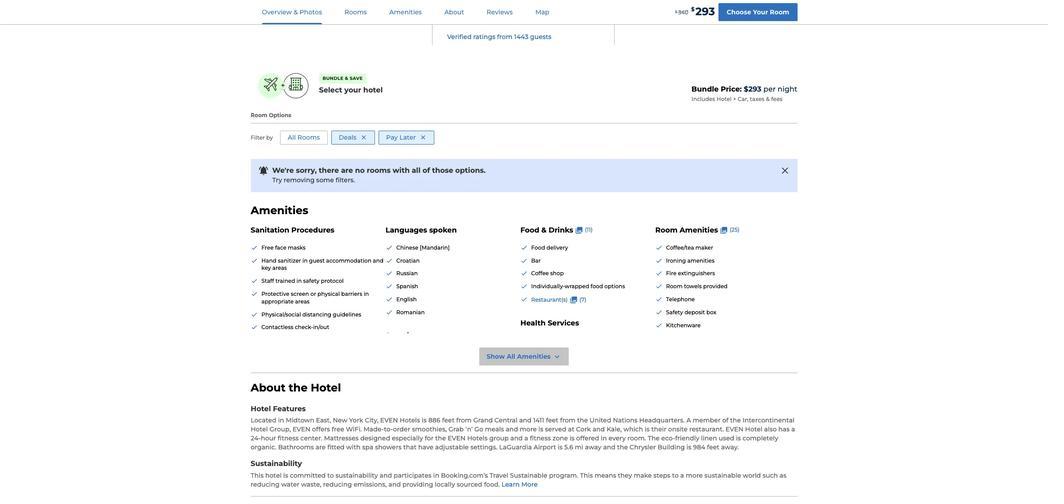 Task type: vqa. For each thing, say whether or not it's contained in the screenshot.
the products
no



Task type: describe. For each thing, give the bounding box(es) containing it.
travel
[[490, 472, 508, 480]]

pay later button
[[379, 131, 434, 145]]

hotel inside bundle price: $293 per night includes hotel + car, taxes & fees
[[717, 96, 732, 102]]

bundle for &
[[323, 76, 344, 82]]

and down every
[[603, 444, 616, 452]]

bathrooms
[[278, 444, 314, 452]]

is inside this hotel is committed to sustainability and participates in booking.com's travel sustainable program. this means they make steps to a more sustainable world such as reducing water waste, reducing emissions, and providing locally sourced food.
[[283, 472, 288, 480]]

mi
[[575, 444, 583, 452]]

a inside this hotel is committed to sustainability and participates in booking.com's travel sustainable program. this means they make steps to a more sustainable world such as reducing water waste, reducing emissions, and providing locally sourced food.
[[680, 472, 684, 480]]

every
[[609, 435, 626, 443]]

reviews button
[[476, 0, 524, 24]]

the up the used
[[730, 417, 741, 425]]

is up the at the right of page
[[645, 426, 650, 434]]

2 reducing from the left
[[323, 481, 352, 489]]

hotel inside bundle & save select your hotel
[[363, 86, 383, 95]]

restaurant(s)
[[531, 297, 568, 303]]

in left 'safety'
[[297, 278, 302, 285]]

which
[[624, 426, 643, 434]]

293
[[696, 5, 715, 18]]

served
[[545, 426, 566, 434]]

(25)
[[730, 227, 740, 234]]

means
[[595, 472, 616, 480]]

selected. click to remove filter image for deals
[[360, 134, 367, 141]]

is down friendly at the bottom of page
[[687, 444, 691, 452]]

languages spoken
[[386, 226, 457, 235]]

mattresses
[[324, 435, 359, 443]]

city,
[[365, 417, 379, 425]]

in left every
[[601, 435, 607, 443]]

deposit
[[685, 309, 705, 316]]

health services security
[[386, 319, 579, 340]]

make
[[634, 472, 652, 480]]

is left 886
[[422, 417, 427, 425]]

in inside hand sanitizer in guest accommodation and key areas
[[302, 258, 308, 264]]

are inside hotel features located in midtown east, new york city, even hotels is 886 feet from grand central and 1411 feet from the united nations headquarters. a member of the intercontinental hotel group, even offers free wifi. made-to-order smoothies, grab 'n' go meals and more is served at cork and kale, which is their onsite restaurant. even hotel also has a 24-hour fitness center. mattresses designed especially for the even hotels group and a fitness zone is offered in every room. the eco-friendly linen used is completely organic. bathrooms are fitted with spa showers that have adjustable settings. laguardia airport is 5.6 mi away and the chrysler building is 984 feet away.
[[316, 444, 326, 452]]

away
[[585, 444, 601, 452]]

340
[[678, 9, 688, 16]]

0 vertical spatial a
[[791, 426, 795, 434]]

key
[[261, 265, 271, 272]]

1 vertical spatial hotels
[[467, 435, 488, 443]]

hotel up east, on the left bottom of page
[[311, 382, 341, 395]]

hotel features located in midtown east, new york city, even hotels is 886 feet from grand central and 1411 feet from the united nations headquarters. a member of the intercontinental hotel group, even offers free wifi. made-to-order smoothies, grab 'n' go meals and more is served at cork and kale, which is their onsite restaurant. even hotel also has a 24-hour fitness center. mattresses designed especially for the even hotels group and a fitness zone is offered in every room. the eco-friendly linen used is completely organic. bathrooms are fitted with spa showers that have adjustable settings. laguardia airport is 5.6 mi away and the chrysler building is 984 feet away.
[[251, 405, 795, 452]]

sustainability
[[251, 460, 302, 469]]

russian
[[396, 270, 418, 277]]

0 horizontal spatial +
[[281, 81, 285, 90]]

room.
[[628, 435, 646, 443]]

protective screen or physical barriers in appropriate areas
[[261, 291, 369, 305]]

box
[[707, 309, 717, 316]]

we're
[[272, 166, 294, 175]]

1 fitness from the left
[[278, 435, 299, 443]]

amenities button
[[379, 0, 433, 24]]

english
[[396, 296, 417, 303]]

free
[[332, 426, 344, 434]]

world
[[743, 472, 761, 480]]

per
[[764, 85, 776, 93]]

individually-
[[531, 283, 565, 290]]

taxes
[[750, 96, 765, 102]]

choose your room button
[[719, 3, 797, 21]]

24-
[[251, 435, 261, 443]]

providing
[[403, 481, 433, 489]]

appropriate
[[261, 299, 294, 305]]

room options
[[251, 112, 291, 119]]

free
[[261, 245, 274, 251]]

is left 5.6
[[558, 444, 563, 452]]

extinguishers
[[678, 270, 715, 277]]

rooms inside the all rooms button
[[298, 133, 320, 141]]

is right the used
[[736, 435, 741, 443]]

york
[[349, 417, 363, 425]]

united
[[590, 417, 611, 425]]

984
[[693, 444, 705, 452]]

we're sorry, there are no rooms with all of those options. try removing some filters.
[[272, 166, 486, 184]]

linen
[[701, 435, 717, 443]]

about button
[[434, 0, 475, 24]]

even up to-
[[380, 417, 398, 425]]

1 vertical spatial a
[[524, 435, 528, 443]]

check-
[[295, 324, 313, 331]]

in inside protective screen or physical barriers in appropriate areas
[[364, 291, 369, 298]]

the right for
[[435, 435, 446, 443]]

more inside hotel features located in midtown east, new york city, even hotels is 886 feet from grand central and 1411 feet from the united nations headquarters. a member of the intercontinental hotel group, even offers free wifi. made-to-order smoothies, grab 'n' go meals and more is served at cork and kale, which is their onsite restaurant. even hotel also has a 24-hour fitness center. mattresses designed especially for the even hotels group and a fitness zone is offered in every room. the eco-friendly linen used is completely organic. bathrooms are fitted with spa showers that have adjustable settings. laguardia airport is 5.6 mi away and the chrysler building is 984 feet away.
[[520, 426, 537, 434]]

and down central
[[506, 426, 518, 434]]

hotel up located
[[251, 405, 271, 414]]

wrapped
[[565, 283, 589, 290]]

waste,
[[301, 481, 321, 489]]

building
[[658, 444, 685, 452]]

sanitation
[[251, 226, 289, 235]]

room towels provided
[[666, 283, 728, 290]]

and down united
[[593, 426, 605, 434]]

(7)
[[579, 297, 586, 303]]

more
[[521, 481, 538, 489]]

tab list containing overview & photos
[[251, 0, 561, 24]]

in inside this hotel is committed to sustainability and participates in booking.com's travel sustainable program. this means they make steps to a more sustainable world such as reducing water waste, reducing emissions, and providing locally sourced food.
[[433, 472, 439, 480]]

about for about
[[444, 8, 464, 16]]

of inside hotel features located in midtown east, new york city, even hotels is 886 feet from grand central and 1411 feet from the united nations headquarters. a member of the intercontinental hotel group, even offers free wifi. made-to-order smoothies, grab 'n' go meals and more is served at cork and kale, which is their onsite restaurant. even hotel also has a 24-hour fitness center. mattresses designed especially for the even hotels group and a fitness zone is offered in every room. the eco-friendly linen used is completely organic. bathrooms are fitted with spa showers that have adjustable settings. laguardia airport is 5.6 mi away and the chrysler building is 984 feet away.
[[722, 417, 729, 425]]

areas for sanitizer
[[272, 265, 287, 272]]

show
[[487, 353, 505, 361]]

5.6
[[564, 444, 573, 452]]

amenities inside button
[[389, 8, 422, 16]]

zone
[[553, 435, 568, 443]]

bundle for price:
[[692, 85, 719, 93]]

ironing
[[666, 258, 686, 264]]

hotel up the 24-
[[251, 426, 268, 434]]

and down "participates"
[[389, 481, 401, 489]]

amenities inside "button"
[[517, 353, 551, 361]]

overview & photos
[[262, 8, 322, 16]]

$ 340 $ 293
[[675, 5, 715, 18]]

organic.
[[251, 444, 276, 452]]

delivery
[[547, 245, 568, 251]]

sanitizer
[[278, 258, 301, 264]]

room for room options
[[251, 112, 267, 119]]

emissions,
[[354, 481, 387, 489]]

room inside choose your room button
[[770, 8, 789, 16]]

ratings
[[473, 33, 495, 41]]

new
[[333, 417, 347, 425]]

learn
[[502, 481, 520, 489]]

there
[[319, 166, 339, 175]]

0 horizontal spatial from
[[456, 417, 472, 425]]

rooms inside rooms button
[[345, 8, 367, 16]]

deals
[[339, 133, 356, 141]]

contactless
[[261, 324, 293, 331]]

and left 1411
[[519, 417, 532, 425]]

contactless check-in/out
[[261, 324, 329, 331]]

by
[[266, 134, 273, 141]]

overview
[[262, 8, 292, 16]]

or
[[310, 291, 316, 298]]

maker
[[696, 245, 713, 251]]

fire extinguishers
[[666, 270, 715, 277]]

procedures
[[291, 226, 334, 235]]

1443
[[514, 33, 529, 41]]

services
[[548, 319, 579, 328]]

show all amenities
[[487, 353, 551, 361]]

& for save
[[345, 76, 348, 82]]

designed
[[360, 435, 390, 443]]



Task type: locate. For each thing, give the bounding box(es) containing it.
barriers
[[341, 291, 362, 298]]

languages
[[386, 226, 427, 235]]

2 horizontal spatial feet
[[707, 444, 720, 452]]

that
[[403, 444, 417, 452]]

face
[[275, 245, 286, 251]]

from inside button
[[497, 33, 513, 41]]

feet
[[442, 417, 455, 425], [546, 417, 558, 425], [707, 444, 720, 452]]

safety
[[303, 278, 320, 285]]

in/out
[[313, 324, 329, 331]]

1 horizontal spatial $
[[691, 6, 695, 13]]

overview & photos button
[[251, 0, 333, 24]]

all right by
[[288, 133, 296, 141]]

headquarters.
[[639, 417, 685, 425]]

feet up grab
[[442, 417, 455, 425]]

to right steps
[[672, 472, 679, 480]]

0 vertical spatial about
[[444, 8, 464, 16]]

fitness up bathrooms
[[278, 435, 299, 443]]

& left drinks
[[541, 226, 547, 235]]

1 vertical spatial about
[[251, 382, 286, 395]]

hour
[[261, 435, 276, 443]]

about for about the hotel
[[251, 382, 286, 395]]

more down 984
[[686, 472, 703, 480]]

(25) button
[[718, 226, 740, 235]]

showers
[[375, 444, 402, 452]]

1 this from the left
[[251, 472, 264, 480]]

0 horizontal spatial this
[[251, 472, 264, 480]]

selected. click to remove filter image right deals
[[360, 134, 367, 141]]

0 horizontal spatial reducing
[[251, 481, 280, 489]]

order
[[393, 426, 410, 434]]

and inside hand sanitizer in guest accommodation and key areas
[[373, 258, 383, 264]]

tab list
[[251, 0, 561, 24]]

more inside this hotel is committed to sustainability and participates in booking.com's travel sustainable program. this means they make steps to a more sustainable world such as reducing water waste, reducing emissions, and providing locally sourced food.
[[686, 472, 703, 480]]

1 horizontal spatial a
[[680, 472, 684, 480]]

filter by amenity region
[[251, 131, 438, 152]]

1 horizontal spatial more
[[686, 472, 703, 480]]

room right your
[[770, 8, 789, 16]]

the up features
[[289, 382, 308, 395]]

bundle inside bundle & save select your hotel
[[323, 76, 344, 82]]

locally
[[435, 481, 455, 489]]

& inside overview & photos button
[[294, 8, 298, 16]]

areas down "screen"
[[295, 299, 310, 305]]

even down grab
[[448, 435, 466, 443]]

reducing down sustainability at left
[[323, 481, 352, 489]]

+ inside bundle price: $293 per night includes hotel + car, taxes & fees
[[733, 96, 736, 102]]

2 horizontal spatial from
[[560, 417, 576, 425]]

this left means
[[580, 472, 593, 480]]

$
[[691, 6, 695, 13], [675, 10, 677, 14]]

a right has
[[791, 426, 795, 434]]

steps
[[654, 472, 671, 480]]

smoothies,
[[412, 426, 447, 434]]

1 vertical spatial hotel
[[265, 472, 282, 480]]

1 horizontal spatial rooms
[[345, 8, 367, 16]]

filter
[[251, 134, 265, 141]]

1 vertical spatial rooms
[[298, 133, 320, 141]]

rooms
[[345, 8, 367, 16], [298, 133, 320, 141]]

0 horizontal spatial with
[[346, 444, 361, 452]]

from left 1443
[[497, 33, 513, 41]]

hotel inside this hotel is committed to sustainability and participates in booking.com's travel sustainable program. this means they make steps to a more sustainable world such as reducing water waste, reducing emissions, and providing locally sourced food.
[[265, 472, 282, 480]]

1 horizontal spatial are
[[341, 166, 353, 175]]

the
[[648, 435, 660, 443]]

areas for screen
[[295, 299, 310, 305]]

staff trained in safety protocol
[[261, 278, 344, 285]]

0 horizontal spatial a
[[524, 435, 528, 443]]

hand sanitizer in guest accommodation and key areas
[[261, 258, 383, 272]]

2 horizontal spatial a
[[791, 426, 795, 434]]

0 vertical spatial hotels
[[400, 417, 420, 425]]

a up laguardia
[[524, 435, 528, 443]]

2 vertical spatial a
[[680, 472, 684, 480]]

areas inside hand sanitizer in guest accommodation and key areas
[[272, 265, 287, 272]]

1 horizontal spatial all
[[507, 353, 515, 361]]

such
[[763, 472, 778, 480]]

used
[[719, 435, 734, 443]]

more down 1411
[[520, 426, 537, 434]]

1 horizontal spatial this
[[580, 472, 593, 480]]

feet down linen
[[707, 444, 720, 452]]

of right all
[[423, 166, 430, 175]]

bar
[[531, 258, 541, 264]]

1 reducing from the left
[[251, 481, 280, 489]]

room for room amenities
[[655, 226, 678, 235]]

food delivery
[[531, 245, 568, 251]]

1 vertical spatial all
[[507, 353, 515, 361]]

1 horizontal spatial +
[[733, 96, 736, 102]]

areas down sanitizer
[[272, 265, 287, 272]]

no
[[355, 166, 365, 175]]

0 vertical spatial areas
[[272, 265, 287, 272]]

fitness up airport
[[530, 435, 551, 443]]

telephone
[[666, 296, 695, 303]]

with inside we're sorry, there are no rooms with all of those options. try removing some filters.
[[393, 166, 410, 175]]

0 vertical spatial are
[[341, 166, 353, 175]]

selected. click to remove filter image
[[360, 134, 367, 141], [420, 134, 427, 141]]

1 horizontal spatial selected. click to remove filter image
[[420, 134, 427, 141]]

in left guest in the bottom left of the page
[[302, 258, 308, 264]]

0 vertical spatial rooms
[[345, 8, 367, 16]]

sustainable
[[705, 472, 741, 480]]

onsite
[[668, 426, 688, 434]]

of inside we're sorry, there are no rooms with all of those options. try removing some filters.
[[423, 166, 430, 175]]

1 horizontal spatial feet
[[546, 417, 558, 425]]

0 horizontal spatial hotels
[[400, 417, 420, 425]]

verified ratings from 1443 guests button
[[447, 33, 552, 42]]

with inside hotel features located in midtown east, new york city, even hotels is 886 feet from grand central and 1411 feet from the united nations headquarters. a member of the intercontinental hotel group, even offers free wifi. made-to-order smoothies, grab 'n' go meals and more is served at cork and kale, which is their onsite restaurant. even hotel also has a 24-hour fitness center. mattresses designed especially for the even hotels group and a fitness zone is offered in every room. the eco-friendly linen used is completely organic. bathrooms are fitted with spa showers that have adjustable settings. laguardia airport is 5.6 mi away and the chrysler building is 984 feet away.
[[346, 444, 361, 452]]

verified ratings from 1443 guests
[[447, 33, 552, 41]]

a right steps
[[680, 472, 684, 480]]

1 to from the left
[[327, 472, 334, 480]]

+ up options
[[281, 81, 285, 90]]

protocol
[[321, 278, 344, 285]]

and right accommodation
[[373, 258, 383, 264]]

1 horizontal spatial fitness
[[530, 435, 551, 443]]

feet up served
[[546, 417, 558, 425]]

the up cork
[[577, 417, 588, 425]]

food for food & drinks
[[520, 226, 539, 235]]

a
[[686, 417, 691, 425]]

2 fitness from the left
[[530, 435, 551, 443]]

1 vertical spatial +
[[733, 96, 736, 102]]

0 horizontal spatial hotel
[[265, 472, 282, 480]]

1 horizontal spatial reducing
[[323, 481, 352, 489]]

1 horizontal spatial bundle
[[692, 85, 719, 93]]

0 horizontal spatial more
[[520, 426, 537, 434]]

as
[[780, 472, 787, 480]]

physical
[[318, 291, 340, 298]]

1 horizontal spatial areas
[[295, 299, 310, 305]]

+
[[281, 81, 285, 90], [733, 96, 736, 102]]

0 horizontal spatial of
[[423, 166, 430, 175]]

bundle up select
[[323, 76, 344, 82]]

are inside we're sorry, there are no rooms with all of those options. try removing some filters.
[[341, 166, 353, 175]]

filter by
[[251, 134, 273, 141]]

completely
[[743, 435, 778, 443]]

0 vertical spatial food
[[520, 226, 539, 235]]

1 vertical spatial areas
[[295, 299, 310, 305]]

price:
[[721, 85, 742, 93]]

group
[[489, 435, 509, 443]]

& inside bundle & save select your hotel
[[345, 76, 348, 82]]

sustainable
[[510, 472, 547, 480]]

1 horizontal spatial of
[[722, 417, 729, 425]]

offers
[[312, 426, 330, 434]]

1 vertical spatial food
[[531, 245, 545, 251]]

1 vertical spatial more
[[686, 472, 703, 480]]

room left options
[[251, 112, 267, 119]]

hotels up the order
[[400, 417, 420, 425]]

protective
[[261, 291, 289, 298]]

0 vertical spatial with
[[393, 166, 410, 175]]

about
[[444, 8, 464, 16], [251, 382, 286, 395]]

bundle inside bundle price: $293 per night includes hotel + car, taxes & fees
[[692, 85, 719, 93]]

all
[[288, 133, 296, 141], [507, 353, 515, 361]]

pay
[[386, 133, 398, 141]]

this hotel is committed to sustainability and participates in booking.com's travel sustainable program. this means they make steps to a more sustainable world such as reducing water waste, reducing emissions, and providing locally sourced food.
[[251, 472, 787, 489]]

trained
[[276, 278, 295, 285]]

food up bar
[[531, 245, 545, 251]]

0 horizontal spatial feet
[[442, 417, 455, 425]]

at
[[568, 426, 574, 434]]

car,
[[738, 96, 748, 102]]

some
[[316, 176, 334, 184]]

nations
[[613, 417, 638, 425]]

0 horizontal spatial about
[[251, 382, 286, 395]]

1 horizontal spatial hotel
[[363, 86, 383, 95]]

of
[[423, 166, 430, 175], [722, 417, 729, 425]]

1 vertical spatial of
[[722, 417, 729, 425]]

in up locally
[[433, 472, 439, 480]]

romanian
[[396, 309, 425, 316]]

room up 'coffee/tea'
[[655, 226, 678, 235]]

0 horizontal spatial bundle
[[323, 76, 344, 82]]

selected. click to remove filter image inside pay later button
[[420, 134, 427, 141]]

$ right 340
[[691, 6, 695, 13]]

& left photos
[[294, 8, 298, 16]]

1 vertical spatial with
[[346, 444, 361, 452]]

grab
[[449, 426, 464, 434]]

fitted
[[327, 444, 345, 452]]

is up water
[[283, 472, 288, 480]]

select
[[319, 86, 342, 95]]

1 horizontal spatial hotels
[[467, 435, 488, 443]]

areas inside protective screen or physical barriers in appropriate areas
[[295, 299, 310, 305]]

spa
[[362, 444, 373, 452]]

this down 'sustainability'
[[251, 472, 264, 480]]

0 vertical spatial more
[[520, 426, 537, 434]]

1 vertical spatial are
[[316, 444, 326, 452]]

are up filters.
[[341, 166, 353, 175]]

about up verified
[[444, 8, 464, 16]]

east,
[[316, 417, 331, 425]]

has
[[779, 426, 790, 434]]

$ left 340
[[675, 10, 677, 14]]

0 vertical spatial all
[[288, 133, 296, 141]]

rooms right photos
[[345, 8, 367, 16]]

2 to from the left
[[672, 472, 679, 480]]

all right show
[[507, 353, 515, 361]]

0 vertical spatial bundle
[[323, 76, 344, 82]]

spanish
[[396, 283, 418, 290]]

and up emissions,
[[380, 472, 392, 480]]

distancing
[[302, 311, 331, 318]]

about inside button
[[444, 8, 464, 16]]

towels
[[684, 283, 702, 290]]

hotel down price:
[[717, 96, 732, 102]]

food & drinks
[[520, 226, 573, 235]]

0 horizontal spatial selected. click to remove filter image
[[360, 134, 367, 141]]

& for photos
[[294, 8, 298, 16]]

1 horizontal spatial to
[[672, 472, 679, 480]]

all inside button
[[288, 133, 296, 141]]

0 horizontal spatial rooms
[[298, 133, 320, 141]]

adjustable
[[435, 444, 469, 452]]

is down 1411
[[538, 426, 543, 434]]

physical/social distancing guidelines
[[261, 311, 361, 318]]

from up the at
[[560, 417, 576, 425]]

room for room towels provided
[[666, 283, 683, 290]]

1 horizontal spatial about
[[444, 8, 464, 16]]

0 vertical spatial hotel
[[363, 86, 383, 95]]

with left all
[[393, 166, 410, 175]]

bundle up includes
[[692, 85, 719, 93]]

is down the at
[[570, 435, 575, 443]]

and up laguardia
[[510, 435, 523, 443]]

coffee/tea maker
[[666, 245, 713, 251]]

grand
[[473, 417, 493, 425]]

in right barriers
[[364, 291, 369, 298]]

coffee/tea
[[666, 245, 694, 251]]

2 this from the left
[[580, 472, 593, 480]]

0 vertical spatial of
[[423, 166, 430, 175]]

0 horizontal spatial all
[[288, 133, 296, 141]]

this
[[251, 472, 264, 480], [580, 472, 593, 480]]

deals button
[[331, 131, 375, 145]]

rooms up sorry,
[[298, 133, 320, 141]]

food up food delivery
[[520, 226, 539, 235]]

are down center.
[[316, 444, 326, 452]]

selected. click to remove filter image right later
[[420, 134, 427, 141]]

hotel up completely
[[745, 426, 762, 434]]

masks
[[288, 245, 306, 251]]

show all amenities button
[[479, 348, 569, 366]]

about up features
[[251, 382, 286, 395]]

0 horizontal spatial to
[[327, 472, 334, 480]]

1 horizontal spatial with
[[393, 166, 410, 175]]

0 horizontal spatial $
[[675, 10, 677, 14]]

2 selected. click to remove filter image from the left
[[420, 134, 427, 141]]

physical/social
[[261, 311, 301, 318]]

& inside bundle price: $293 per night includes hotel + car, taxes & fees
[[766, 96, 770, 102]]

in up group,
[[278, 417, 284, 425]]

selected. click to remove filter image for pay later
[[420, 134, 427, 141]]

0 horizontal spatial fitness
[[278, 435, 299, 443]]

& for drinks
[[541, 226, 547, 235]]

of up the used
[[722, 417, 729, 425]]

midtown
[[286, 417, 314, 425]]

room down fire at the right of page
[[666, 283, 683, 290]]

the down every
[[617, 444, 628, 452]]

with left spa
[[346, 444, 361, 452]]

& left fees
[[766, 96, 770, 102]]

reducing down 'sustainability'
[[251, 481, 280, 489]]

even down 'midtown'
[[293, 426, 310, 434]]

located
[[251, 417, 276, 425]]

1 selected. click to remove filter image from the left
[[360, 134, 367, 141]]

selected. click to remove filter image inside 'deals' button
[[360, 134, 367, 141]]

hotel right your
[[363, 86, 383, 95]]

+ left car,
[[733, 96, 736, 102]]

0 horizontal spatial are
[[316, 444, 326, 452]]

1 vertical spatial bundle
[[692, 85, 719, 93]]

hotels down go
[[467, 435, 488, 443]]

& left "save"
[[345, 76, 348, 82]]

all inside "button"
[[507, 353, 515, 361]]

croatian
[[396, 258, 420, 264]]

learn more
[[502, 481, 538, 489]]

1 horizontal spatial from
[[497, 33, 513, 41]]

0 horizontal spatial areas
[[272, 265, 287, 272]]

from up 'n'
[[456, 417, 472, 425]]

0 vertical spatial +
[[281, 81, 285, 90]]

in
[[302, 258, 308, 264], [297, 278, 302, 285], [364, 291, 369, 298], [278, 417, 284, 425], [601, 435, 607, 443], [433, 472, 439, 480]]

kitchenware
[[666, 322, 701, 329]]

their
[[651, 426, 667, 434]]

hotel down 'sustainability'
[[265, 472, 282, 480]]

even up the used
[[726, 426, 744, 434]]

food for food delivery
[[531, 245, 545, 251]]

map
[[535, 8, 549, 16]]

to right committed
[[327, 472, 334, 480]]



